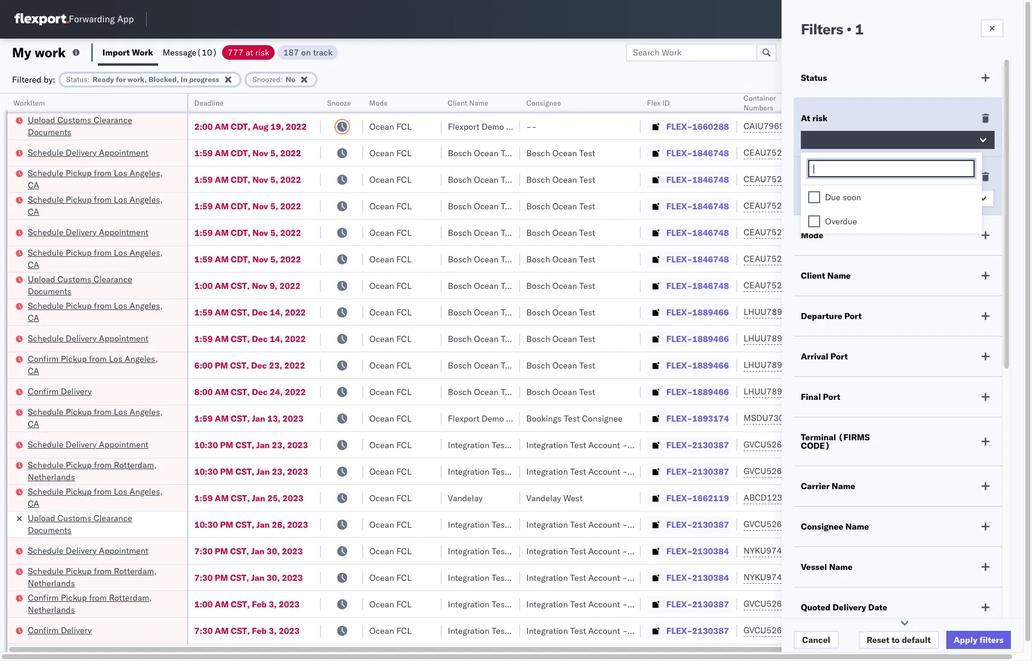 Task type: vqa. For each thing, say whether or not it's contained in the screenshot.
fifth the HLXU6269489, from the bottom of the page
yes



Task type: describe. For each thing, give the bounding box(es) containing it.
777 at risk
[[228, 47, 269, 58]]

quoted delivery date
[[801, 602, 887, 613]]

port for departure port
[[844, 311, 862, 322]]

jawla for schedule delivery appointment
[[1002, 227, 1023, 238]]

2023 right 28,
[[287, 519, 308, 530]]

filtered
[[12, 74, 41, 85]]

4 karl from the top
[[630, 546, 645, 557]]

28,
[[272, 519, 285, 530]]

9,
[[270, 280, 277, 291]]

cst, down the 1:59 am cst, jan 25, 2023
[[235, 519, 254, 530]]

1 test123456 from the top
[[822, 148, 873, 158]]

2 flex-2130384 from the top
[[666, 572, 729, 583]]

2 flex-1846748 from the top
[[666, 174, 729, 185]]

2 7:30 pm cst, jan 30, 2023 from the top
[[194, 572, 303, 583]]

19,
[[271, 121, 284, 132]]

carrier name
[[801, 481, 855, 492]]

deadline
[[194, 98, 224, 107]]

10:30 pm cst, jan 28, 2023
[[194, 519, 308, 530]]

confirm for 6:00
[[28, 353, 59, 364]]

flex-1889466 for schedule delivery appointment
[[666, 333, 729, 344]]

20 fcl from the top
[[396, 626, 412, 636]]

3 ceau7522281, hlxu6269489, hlxu8034992 from the top
[[744, 200, 931, 211]]

4 integration test account - karl lagerfeld from the top
[[526, 546, 683, 557]]

5 ceau7522281, from the top
[[744, 253, 806, 264]]

rotterdam, for 10:30 pm cst, jan 23, 2023
[[114, 460, 157, 470]]

cst, up 10:30 pm cst, jan 28, 2023
[[231, 493, 250, 504]]

snoozed : no
[[252, 75, 295, 84]]

abcd1234560
[[744, 492, 803, 503]]

from for confirm pickup from rotterdam, netherlands link
[[89, 592, 107, 603]]

blocked,
[[149, 75, 179, 84]]

4 flex-1889466 from the top
[[666, 387, 729, 397]]

los for 2nd schedule pickup from los angeles, ca button from the bottom of the page
[[114, 406, 127, 417]]

4 fcl from the top
[[396, 201, 412, 212]]

3 karl from the top
[[630, 519, 645, 530]]

apply filters
[[954, 635, 1004, 646]]

cst, up 7:30 am cst, feb 3, 2023
[[231, 599, 250, 610]]

6 hlxu8034992 from the top
[[872, 280, 931, 291]]

2 upload customs clearance documents link from the top
[[28, 273, 171, 297]]

14 flex- from the top
[[666, 466, 692, 477]]

consignee name
[[801, 521, 869, 532]]

5 ceau7522281, hlxu6269489, hlxu8034992 from the top
[[744, 253, 931, 264]]

confirm pickup from los angeles, ca
[[28, 353, 158, 376]]

2 cdt, from the top
[[231, 148, 250, 158]]

1 7:30 pm cst, jan 30, 2023 from the top
[[194, 546, 303, 557]]

1 hlxu8034992 from the top
[[872, 147, 931, 158]]

lhuu7894563, uetu5238478 for confirm pickup from los angeles, ca
[[744, 360, 867, 371]]

karl for confirm pickup from rotterdam, netherlands link
[[630, 599, 645, 610]]

confirm pickup from rotterdam, netherlands
[[28, 592, 152, 615]]

6 flex-1846748 from the top
[[666, 280, 729, 291]]

bookings
[[526, 413, 562, 424]]

1 vertical spatial 23,
[[272, 440, 285, 451]]

pickup for third schedule pickup from los angeles, ca link from the top of the page
[[66, 247, 92, 258]]

confirm pickup from rotterdam, netherlands button
[[28, 592, 171, 617]]

reset to default
[[867, 635, 931, 646]]

2:00 am cdt, aug 19, 2022
[[194, 121, 307, 132]]

jan for 7:30's schedule pickup from rotterdam, netherlands link
[[251, 572, 265, 583]]

west
[[563, 493, 583, 504]]

2 account from the top
[[588, 466, 620, 477]]

1:00 am cst, nov 9, 2022
[[194, 280, 300, 291]]

none checkbox inside list box
[[808, 191, 820, 203]]

3 2130387 from the top
[[692, 519, 729, 530]]

from for 2nd schedule pickup from los angeles, ca link from the bottom of the page
[[94, 406, 112, 417]]

due soon
[[825, 192, 861, 203]]

2 integration test account - karl lagerfeld from the top
[[526, 466, 683, 477]]

client name button
[[442, 96, 508, 108]]

status for status
[[801, 72, 827, 83]]

5 schedule delivery appointment from the top
[[28, 545, 148, 556]]

2 zimu3048342 from the top
[[822, 572, 880, 583]]

apply filters button
[[946, 631, 1011, 649]]

2 nyku9743990 from the top
[[744, 572, 803, 583]]

3 flex-1846748 from the top
[[666, 201, 729, 212]]

uetu5238478 for schedule delivery appointment
[[808, 333, 867, 344]]

4 flex- from the top
[[666, 201, 692, 212]]

ocean fcl for 1:59 am cst, dec 14, 2022 schedule delivery appointment link
[[369, 333, 412, 344]]

los for 6th schedule pickup from los angeles, ca button from the bottom
[[114, 167, 127, 178]]

6 flex- from the top
[[666, 254, 692, 265]]

6:00
[[194, 360, 213, 371]]

integration for confirm pickup from rotterdam, netherlands link
[[526, 599, 568, 610]]

3 integration from the top
[[526, 519, 568, 530]]

am for 2nd schedule pickup from los angeles, ca link from the top of the page
[[215, 201, 229, 212]]

flexport for --
[[448, 121, 479, 132]]

angeles, for the confirm pickup from los angeles, ca link
[[125, 353, 158, 364]]

187 on track
[[283, 47, 333, 58]]

from for first schedule pickup from los angeles, ca link
[[94, 167, 112, 178]]

2023 down 1:59 am cst, jan 13, 2023
[[287, 440, 308, 451]]

confirm delivery link for second the confirm delivery button from the top
[[28, 624, 92, 636]]

work
[[35, 44, 66, 61]]

2 ceau7522281, hlxu6269489, hlxu8034992 from the top
[[744, 174, 931, 185]]

5 integration test account - karl lagerfeld from the top
[[526, 572, 683, 583]]

1 vertical spatial risk
[[812, 113, 828, 124]]

abcdefg78456546 for confirm pickup from los angeles, ca
[[822, 360, 903, 371]]

omkar for ceau7522281, hlxu6269489, hlxu8034992
[[973, 201, 998, 212]]

date
[[868, 602, 887, 613]]

soon
[[843, 192, 861, 203]]

2130387 for confirm delivery
[[692, 626, 729, 636]]

am for first schedule pickup from los angeles, ca link
[[215, 174, 229, 185]]

1 ceau7522281, hlxu6269489, hlxu8034992 from the top
[[744, 147, 931, 158]]

1:59 am cdt, nov 5, 2022 for third schedule pickup from los angeles, ca link from the top of the page
[[194, 254, 301, 265]]

2 confirm delivery from the top
[[28, 625, 92, 636]]

17 flex- from the top
[[666, 546, 692, 557]]

5 appointment from the top
[[99, 545, 148, 556]]

forwarding app
[[69, 14, 134, 25]]

2 ocean fcl from the top
[[369, 148, 412, 158]]

16 fcl from the top
[[396, 519, 412, 530]]

demo for -
[[482, 121, 504, 132]]

2130387 for confirm pickup from rotterdam, netherlands
[[692, 599, 729, 610]]

2 confirm from the top
[[28, 386, 59, 397]]

5 schedule delivery appointment link from the top
[[28, 545, 148, 557]]

13 fcl from the top
[[396, 440, 412, 451]]

1 flex-1846748 from the top
[[666, 148, 729, 158]]

terminal (firms code)
[[801, 432, 870, 451]]

resize handle column header for consignee
[[626, 94, 641, 661]]

4 test123456 from the top
[[822, 227, 873, 238]]

overdue
[[825, 216, 857, 227]]

5 hlxu8034992 from the top
[[872, 253, 931, 264]]

3 maeu9408431 from the top
[[822, 519, 883, 530]]

at
[[246, 47, 253, 58]]

vessel
[[801, 562, 827, 573]]

2 test123456 from the top
[[822, 174, 873, 185]]

schedule for fifth schedule delivery appointment link from the top of the page
[[28, 545, 63, 556]]

gvcu5265864 for schedule pickup from rotterdam, netherlands
[[744, 466, 803, 477]]

import work
[[103, 47, 153, 58]]

4 flex-1846748 from the top
[[666, 227, 729, 238]]

arrival
[[801, 351, 828, 362]]

gaurav for schedule delivery appointment
[[973, 227, 1000, 238]]

import work button
[[98, 39, 158, 66]]

for
[[116, 75, 126, 84]]

15 flex- from the top
[[666, 493, 692, 504]]

flex-1893174
[[666, 413, 729, 424]]

8:00 am cst, dec 24, 2022
[[194, 387, 306, 397]]

quoted
[[801, 602, 831, 613]]

upload customs clearance documents for 4th upload customs clearance documents link from the bottom
[[28, 114, 132, 137]]

work,
[[128, 75, 147, 84]]

1 1846748 from the top
[[692, 148, 729, 158]]

jan for 2nd schedule pickup from los angeles, ca link from the bottom of the page
[[252, 413, 265, 424]]

documents for 2nd upload customs clearance documents link from the top
[[28, 286, 71, 297]]

schedule pickup from los angeles, ca for 6th schedule pickup from los angeles, ca link from the top of the page
[[28, 486, 163, 509]]

10 fcl from the top
[[396, 360, 412, 371]]

ymluw236679313
[[822, 121, 900, 132]]

flexport demo consignee for -
[[448, 121, 547, 132]]

gaurav jawla for schedule pickup from los angeles, ca
[[973, 174, 1023, 185]]

1 nyku9743990 from the top
[[744, 546, 803, 556]]

1:59 for 2nd schedule pickup from los angeles, ca link from the bottom of the page
[[194, 413, 213, 424]]

7:30 for confirm delivery
[[194, 626, 213, 636]]

3 upload customs clearance documents link from the top
[[28, 512, 171, 536]]

by:
[[44, 74, 55, 85]]

cst, up 1:00 am cst, feb 3, 2023
[[230, 572, 249, 583]]

flex-1662119
[[666, 493, 729, 504]]

3 account from the top
[[588, 519, 620, 530]]

2 30, from the top
[[267, 572, 280, 583]]

container numbers button
[[738, 91, 804, 113]]

angeles, for 3rd schedule pickup from los angeles, ca link from the bottom of the page
[[129, 300, 163, 311]]

name inside client name button
[[469, 98, 488, 107]]

4 lhuu7894563, uetu5238478 from the top
[[744, 386, 867, 397]]

18 flex- from the top
[[666, 572, 692, 583]]

reset to default button
[[858, 631, 939, 649]]

5 cdt, from the top
[[231, 227, 250, 238]]

integration for schedule pickup from rotterdam, netherlands link related to 10:30
[[526, 466, 568, 477]]

2:00
[[194, 121, 213, 132]]

clearance for 2nd upload customs clearance documents link from the top
[[93, 274, 132, 285]]

batch
[[964, 47, 988, 58]]

upload customs clearance documents button for 2:00 am cdt, aug 19, 2022
[[28, 114, 171, 139]]

dec for schedule delivery appointment
[[252, 333, 268, 344]]

7 account from the top
[[588, 626, 620, 636]]

container
[[744, 94, 776, 103]]

from for 2nd schedule pickup from los angeles, ca link from the top of the page
[[94, 194, 112, 205]]

savant for ceau7522281, hlxu6269489, hlxu8034992
[[1001, 201, 1027, 212]]

2 lagerfeld from the top
[[647, 466, 683, 477]]

13,
[[267, 413, 280, 424]]

flex id button
[[641, 96, 725, 108]]

ocean fcl for schedule pickup from rotterdam, netherlands link related to 10:30
[[369, 466, 412, 477]]

jaehyung choi -
[[973, 440, 1032, 451]]

5 lagerfeld from the top
[[647, 572, 683, 583]]

17 fcl from the top
[[396, 546, 412, 557]]

13 flex- from the top
[[666, 440, 692, 451]]

no button
[[801, 190, 995, 208]]

25,
[[267, 493, 280, 504]]

final
[[801, 392, 821, 403]]

cst, down 1:00 am cst, nov 9, 2022
[[231, 307, 250, 318]]

9 fcl from the top
[[396, 333, 412, 344]]

1 schedule delivery appointment link from the top
[[28, 146, 148, 158]]

2023 for 2nd schedule pickup from los angeles, ca button from the bottom of the page
[[283, 413, 303, 424]]

2 gaurav jawla from the top
[[973, 148, 1023, 158]]

arrival port
[[801, 351, 848, 362]]

7:30 am cst, feb 3, 2023
[[194, 626, 300, 636]]

4 abcdefg78456546 from the top
[[822, 387, 903, 397]]

8:00
[[194, 387, 213, 397]]

0 vertical spatial risk
[[255, 47, 269, 58]]

mode inside button
[[369, 98, 388, 107]]

1 vertical spatial mode
[[801, 230, 823, 241]]

ocean fcl for 4th upload customs clearance documents link from the bottom
[[369, 121, 412, 132]]

workitem
[[13, 98, 45, 107]]

4 1889466 from the top
[[692, 387, 729, 397]]

pm for 7:30's schedule pickup from rotterdam, netherlands link
[[215, 572, 228, 583]]

5 account from the top
[[588, 572, 620, 583]]

2 jawla from the top
[[1002, 148, 1023, 158]]

4 ceau7522281, hlxu6269489, hlxu8034992 from the top
[[744, 227, 931, 238]]

abcdefg78456546 for schedule delivery appointment
[[822, 333, 903, 344]]

cst, left 9,
[[231, 280, 250, 291]]

cst, down 1:59 am cst, jan 13, 2023
[[235, 440, 254, 451]]

1 30, from the top
[[267, 546, 280, 557]]

1 zimu3048342 from the top
[[822, 546, 880, 557]]

message
[[163, 47, 196, 58]]

netherlands for 10:30
[[28, 472, 75, 483]]

1893174
[[692, 413, 729, 424]]

1 ceau7522281, from the top
[[744, 147, 806, 158]]

integration for 7:30's schedule pickup from rotterdam, netherlands link
[[526, 572, 568, 583]]

confirm pickup from los angeles, ca button
[[28, 353, 171, 378]]

from for 3rd schedule pickup from los angeles, ca link from the bottom of the page
[[94, 300, 112, 311]]

cancel button
[[794, 631, 839, 649]]

workitem button
[[7, 96, 175, 108]]

16 ocean fcl from the top
[[369, 519, 412, 530]]

msdu7304509
[[744, 413, 805, 424]]

0 horizontal spatial --
[[526, 121, 537, 132]]

flex id
[[647, 98, 670, 107]]

cst, down the 8:00 am cst, dec 24, 2022
[[231, 413, 250, 424]]

angeles, for first schedule pickup from los angeles, ca link
[[129, 167, 163, 178]]

2 2130384 from the top
[[692, 572, 729, 583]]

filters
[[979, 635, 1004, 646]]

dec left 24,
[[252, 387, 268, 397]]

4 1:59 am cdt, nov 5, 2022 from the top
[[194, 227, 301, 238]]

cancel
[[802, 635, 830, 646]]

resize handle column header for client name
[[506, 94, 520, 661]]

schedule for schedule delivery appointment link corresponding to 10:30 pm cst, jan 23, 2023
[[28, 439, 63, 450]]

3 10:30 from the top
[[194, 519, 218, 530]]

2 gaurav from the top
[[973, 148, 1000, 158]]

1 vertical spatial client name
[[801, 270, 851, 281]]

cst, up 1:59 am cst, jan 13, 2023
[[231, 387, 250, 397]]

carrier
[[801, 481, 830, 492]]

1 7:30 from the top
[[194, 546, 213, 557]]

final port
[[801, 392, 840, 403]]

4 lagerfeld from the top
[[647, 546, 683, 557]]

187
[[283, 47, 299, 58]]

5, for 3rd schedule pickup from los angeles, ca button from the top of the page
[[270, 254, 278, 265]]

filters • 1
[[801, 20, 864, 38]]

to
[[892, 635, 900, 646]]

1846748 for 3rd schedule pickup from los angeles, ca button from the top of the page
[[692, 254, 729, 265]]

reset
[[867, 635, 889, 646]]

(firms
[[838, 432, 870, 443]]

rotterdam, for 1:00 am cst, feb 3, 2023
[[109, 592, 152, 603]]

code)
[[801, 441, 830, 451]]

3, for 7:30 am cst, feb 3, 2023
[[269, 626, 277, 636]]

schedule delivery appointment link for 1:59 am cdt, nov 5, 2022
[[28, 226, 148, 238]]

jawla for upload customs clearance documents
[[1002, 121, 1023, 132]]

2 schedule pickup from los angeles, ca button from the top
[[28, 193, 171, 219]]

1:59 am cst, dec 14, 2022 for schedule delivery appointment
[[194, 333, 306, 344]]

schedule delivery appointment button for 1:59 am cdt, nov 5, 2022
[[28, 226, 148, 239]]

ca for 2nd schedule pickup from los angeles, ca link from the top of the page
[[28, 206, 39, 217]]

1 fcl from the top
[[396, 121, 412, 132]]

confirm for 7:30
[[28, 625, 59, 636]]

6 schedule pickup from los angeles, ca link from the top
[[28, 486, 171, 510]]

am for 1:59 am cst, dec 14, 2022 schedule delivery appointment link
[[215, 333, 229, 344]]

schedule for third schedule pickup from los angeles, ca link from the top of the page
[[28, 247, 63, 258]]

vandelay for vandelay
[[448, 493, 483, 504]]

1 appointment from the top
[[99, 147, 148, 158]]

schedule pickup from los angeles, ca for first schedule pickup from los angeles, ca link
[[28, 167, 163, 190]]

clearance for 3rd upload customs clearance documents link from the top
[[93, 513, 132, 524]]

operator
[[973, 98, 1002, 107]]

numbers for container numbers
[[744, 103, 773, 112]]

numbers for mbl/mawb numbers
[[866, 98, 896, 107]]

app
[[117, 14, 134, 25]]

nov for schedule delivery appointment link associated with 1:59 am cdt, nov 5, 2022
[[252, 227, 268, 238]]

no inside "button"
[[814, 193, 825, 204]]

flex-2130387 for confirm pickup from rotterdam, netherlands
[[666, 599, 729, 610]]

karl for schedule pickup from rotterdam, netherlands link related to 10:30
[[630, 466, 645, 477]]

3 schedule pickup from los angeles, ca button from the top
[[28, 247, 171, 272]]

ocean fcl for first schedule pickup from los angeles, ca link
[[369, 174, 412, 185]]

nov for 2nd schedule pickup from los angeles, ca link from the top of the page
[[252, 201, 268, 212]]

6 account from the top
[[588, 599, 620, 610]]

pm down 10:30 pm cst, jan 28, 2023
[[215, 546, 228, 557]]

6 fcl from the top
[[396, 254, 412, 265]]

work
[[132, 47, 153, 58]]



Task type: locate. For each thing, give the bounding box(es) containing it.
3,
[[269, 599, 277, 610], [269, 626, 277, 636]]

0 vertical spatial flex-2130384
[[666, 546, 729, 557]]

1 vertical spatial schedule pickup from rotterdam, netherlands
[[28, 566, 157, 589]]

risk
[[255, 47, 269, 58], [812, 113, 828, 124]]

port right arrival
[[830, 351, 848, 362]]

nyku9743990 up quoted
[[744, 572, 803, 583]]

1:59 am cst, dec 14, 2022
[[194, 307, 306, 318], [194, 333, 306, 344]]

hlxu6269489, up overdue
[[808, 200, 869, 211]]

flexport demo consignee
[[448, 121, 547, 132], [448, 413, 547, 424]]

status left ready
[[66, 75, 87, 84]]

1 vertical spatial 2130384
[[692, 572, 729, 583]]

status : ready for work, blocked, in progress
[[66, 75, 219, 84]]

9 flex- from the top
[[666, 333, 692, 344]]

2 maeu9408431 from the top
[[822, 466, 883, 477]]

flex-1889466
[[666, 307, 729, 318], [666, 333, 729, 344], [666, 360, 729, 371], [666, 387, 729, 397]]

2 customs from the top
[[57, 274, 91, 285]]

7:30 down 10:30 pm cst, jan 28, 2023
[[194, 546, 213, 557]]

6 karl from the top
[[630, 599, 645, 610]]

1 vertical spatial confirm delivery link
[[28, 624, 92, 636]]

flexport. image
[[14, 13, 69, 25]]

1 vertical spatial schedule pickup from rotterdam, netherlands button
[[28, 565, 171, 591]]

1 horizontal spatial no
[[814, 193, 825, 204]]

ocean fcl for 2nd upload customs clearance documents link from the top
[[369, 280, 412, 291]]

confirm
[[28, 353, 59, 364], [28, 386, 59, 397], [28, 592, 59, 603], [28, 625, 59, 636]]

am for schedule delivery appointment link associated with 1:59 am cdt, nov 5, 2022
[[215, 227, 229, 238]]

1 upload from the top
[[28, 114, 55, 125]]

1846748
[[692, 148, 729, 158], [692, 174, 729, 185], [692, 201, 729, 212], [692, 227, 729, 238], [692, 254, 729, 265], [692, 280, 729, 291]]

ocean fcl for third schedule pickup from los angeles, ca link from the top of the page
[[369, 254, 412, 265]]

2 3, from the top
[[269, 626, 277, 636]]

flexport for bookings test consignee
[[448, 413, 479, 424]]

30, up 1:00 am cst, feb 3, 2023
[[267, 572, 280, 583]]

hlxu8034992
[[872, 147, 931, 158], [872, 174, 931, 185], [872, 200, 931, 211], [872, 227, 931, 238], [872, 253, 931, 264], [872, 280, 931, 291]]

3, up 7:30 am cst, feb 3, 2023
[[269, 599, 277, 610]]

2 appointment from the top
[[99, 227, 148, 237]]

0 vertical spatial port
[[844, 311, 862, 322]]

angeles,
[[129, 167, 163, 178], [129, 194, 163, 205], [129, 247, 163, 258], [129, 300, 163, 311], [125, 353, 158, 364], [129, 406, 163, 417], [129, 486, 163, 497]]

ceau7522281, hlxu6269489, hlxu8034992 down ymluw236679313
[[744, 147, 931, 158]]

default
[[902, 635, 931, 646]]

list box containing due soon
[[801, 185, 982, 234]]

20 ocean fcl from the top
[[369, 626, 412, 636]]

0 vertical spatial 14,
[[270, 307, 283, 318]]

nyku9743990 up vessel in the right bottom of the page
[[744, 546, 803, 556]]

1 horizontal spatial client name
[[801, 270, 851, 281]]

5 2130387 from the top
[[692, 626, 729, 636]]

angeles, for 2nd schedule pickup from los angeles, ca link from the top of the page
[[129, 194, 163, 205]]

0 vertical spatial 10:30 pm cst, jan 23, 2023
[[194, 440, 308, 451]]

los inside confirm pickup from los angeles, ca
[[109, 353, 122, 364]]

: left ready
[[87, 75, 90, 84]]

angeles, inside confirm pickup from los angeles, ca
[[125, 353, 158, 364]]

0 vertical spatial schedule pickup from rotterdam, netherlands link
[[28, 459, 171, 483]]

ceau7522281, hlxu6269489, hlxu8034992 up overdue
[[744, 200, 931, 211]]

0 horizontal spatial snoozed
[[252, 75, 280, 84]]

4 confirm from the top
[[28, 625, 59, 636]]

port right final
[[823, 392, 840, 403]]

schedule delivery appointment button for 1:59 am cst, dec 14, 2022
[[28, 332, 148, 346]]

9 schedule from the top
[[28, 439, 63, 450]]

jawla
[[1002, 121, 1023, 132], [1002, 148, 1023, 158], [1002, 174, 1023, 185], [1002, 227, 1023, 238]]

gvcu5265864 down vessel in the right bottom of the page
[[744, 599, 803, 610]]

30,
[[267, 546, 280, 557], [267, 572, 280, 583]]

1 vertical spatial port
[[830, 351, 848, 362]]

0 vertical spatial --
[[526, 121, 537, 132]]

risk right at
[[812, 113, 828, 124]]

ca for 2nd schedule pickup from los angeles, ca link from the bottom of the page
[[28, 419, 39, 429]]

numbers inside button
[[866, 98, 896, 107]]

filters
[[801, 20, 843, 38]]

ocean fcl for schedule delivery appointment link corresponding to 10:30 pm cst, jan 23, 2023
[[369, 440, 412, 451]]

1 5, from the top
[[270, 148, 278, 158]]

status up mbl/mawb
[[801, 72, 827, 83]]

7 ocean fcl from the top
[[369, 280, 412, 291]]

4 1846748 from the top
[[692, 227, 729, 238]]

1 account from the top
[[588, 440, 620, 451]]

customs for 4th upload customs clearance documents link from the top of the page
[[57, 645, 91, 656]]

10:30 pm cst, jan 23, 2023 for schedule delivery appointment
[[194, 440, 308, 451]]

from for the confirm pickup from los angeles, ca link
[[89, 353, 107, 364]]

1 horizontal spatial mode
[[801, 230, 823, 241]]

track
[[313, 47, 333, 58]]

upload customs clearance documents button for 1:00 am cst, nov 9, 2022
[[28, 273, 171, 298]]

0 vertical spatial flexport demo consignee
[[448, 121, 547, 132]]

gvcu5265864 up 'abcd1234560'
[[744, 466, 803, 477]]

from for 6th schedule pickup from los angeles, ca link from the top of the page
[[94, 486, 112, 497]]

0 vertical spatial confirm delivery
[[28, 386, 92, 397]]

3 test123456 from the top
[[822, 201, 873, 212]]

0 horizontal spatial client name
[[448, 98, 488, 107]]

abcdefg78456546 up the final port
[[822, 360, 903, 371]]

batch action
[[964, 47, 1016, 58]]

0 horizontal spatial status
[[66, 75, 87, 84]]

4 account from the top
[[588, 546, 620, 557]]

vessel name
[[801, 562, 853, 573]]

1 vertical spatial flexport demo consignee
[[448, 413, 547, 424]]

0 vertical spatial client
[[448, 98, 467, 107]]

0 horizontal spatial risk
[[255, 47, 269, 58]]

confirm pickup from los angeles, ca link
[[28, 353, 171, 377]]

port right departure on the right
[[844, 311, 862, 322]]

zimu3048342 up vessel name
[[822, 546, 880, 557]]

5 5, from the top
[[270, 254, 278, 265]]

0 vertical spatial 3,
[[269, 599, 277, 610]]

1 horizontal spatial numbers
[[866, 98, 896, 107]]

account
[[588, 440, 620, 451], [588, 466, 620, 477], [588, 519, 620, 530], [588, 546, 620, 557], [588, 572, 620, 583], [588, 599, 620, 610], [588, 626, 620, 636]]

1889466 for schedule delivery appointment
[[692, 333, 729, 344]]

confirm delivery button down confirm pickup from rotterdam, netherlands
[[28, 624, 92, 638]]

gvcu5265864 down the msdu7304509
[[744, 439, 803, 450]]

hlxu6269489, for first schedule pickup from los angeles, ca link
[[808, 174, 869, 185]]

1 uetu5238478 from the top
[[808, 307, 867, 317]]

list box
[[801, 185, 982, 234]]

3 hlxu6269489, from the top
[[808, 200, 869, 211]]

0 vertical spatial 10:30
[[194, 440, 218, 451]]

2 omkar savant from the top
[[973, 360, 1027, 371]]

netherlands for 7:30
[[28, 578, 75, 589]]

flex-2130387 button
[[647, 437, 731, 454], [647, 437, 731, 454], [647, 463, 731, 480], [647, 463, 731, 480], [647, 516, 731, 533], [647, 516, 731, 533], [647, 596, 731, 613], [647, 596, 731, 613], [647, 623, 731, 639], [647, 623, 731, 639]]

cst, up the 1:59 am cst, jan 25, 2023
[[235, 466, 254, 477]]

flex-2130387 for confirm delivery
[[666, 626, 729, 636]]

hlxu6269489, down overdue
[[808, 253, 869, 264]]

1 vertical spatial snoozed
[[801, 171, 835, 182]]

0 horizontal spatial mode
[[369, 98, 388, 107]]

None checkbox
[[808, 215, 820, 228]]

1 lagerfeld from the top
[[647, 440, 683, 451]]

schedule pickup from los angeles, ca for third schedule pickup from los angeles, ca link from the top of the page
[[28, 247, 163, 270]]

2022
[[286, 121, 307, 132], [280, 148, 301, 158], [280, 174, 301, 185], [280, 201, 301, 212], [280, 227, 301, 238], [280, 254, 301, 265], [280, 280, 300, 291], [285, 307, 306, 318], [285, 333, 306, 344], [284, 360, 305, 371], [285, 387, 306, 397]]

jan left 28,
[[256, 519, 270, 530]]

feb
[[252, 599, 267, 610], [252, 626, 267, 636]]

1 vertical spatial omkar
[[973, 360, 998, 371]]

cst, down 1:00 am cst, feb 3, 2023
[[231, 626, 250, 636]]

1 vertical spatial confirm delivery
[[28, 625, 92, 636]]

message (10)
[[163, 47, 217, 58]]

3 flex- from the top
[[666, 174, 692, 185]]

ceau7522281, hlxu6269489, hlxu8034992 down overdue
[[744, 253, 931, 264]]

schedule for 2nd schedule pickup from los angeles, ca link from the top of the page
[[28, 194, 63, 205]]

1 vertical spatial zimu3048342
[[822, 572, 880, 583]]

19 fcl from the top
[[396, 599, 412, 610]]

port for final port
[[823, 392, 840, 403]]

0 vertical spatial nyku9743990
[[744, 546, 803, 556]]

container numbers
[[744, 94, 776, 112]]

4 customs from the top
[[57, 645, 91, 656]]

pickup inside confirm pickup from los angeles, ca
[[61, 353, 87, 364]]

pm right "6:00"
[[215, 360, 228, 371]]

1 upload customs clearance documents link from the top
[[28, 114, 171, 138]]

6:00 pm cst, dec 23, 2022
[[194, 360, 305, 371]]

lhuu7894563, for schedule delivery appointment
[[744, 333, 806, 344]]

10 ocean fcl from the top
[[369, 360, 412, 371]]

1 demo from the top
[[482, 121, 504, 132]]

2 vertical spatial 7:30
[[194, 626, 213, 636]]

2023 right 13,
[[283, 413, 303, 424]]

rotterdam, inside confirm pickup from rotterdam, netherlands
[[109, 592, 152, 603]]

5, for 6th schedule pickup from los angeles, ca button from the bottom
[[270, 174, 278, 185]]

from inside confirm pickup from rotterdam, netherlands
[[89, 592, 107, 603]]

maeu9408431 down "quoted delivery date"
[[822, 626, 883, 636]]

schedule pickup from los angeles, ca for 3rd schedule pickup from los angeles, ca link from the bottom of the page
[[28, 300, 163, 323]]

0 vertical spatial rotterdam,
[[114, 460, 157, 470]]

1 vertical spatial 3,
[[269, 626, 277, 636]]

24,
[[270, 387, 283, 397]]

2 vertical spatial 10:30
[[194, 519, 218, 530]]

none checkbox inside list box
[[808, 215, 820, 228]]

7:30 pm cst, jan 30, 2023 down 10:30 pm cst, jan 28, 2023
[[194, 546, 303, 557]]

2023 down 1:00 am cst, feb 3, 2023
[[279, 626, 300, 636]]

1 vertical spatial flex-2130384
[[666, 572, 729, 583]]

test123456
[[822, 148, 873, 158], [822, 174, 873, 185], [822, 201, 873, 212], [822, 227, 873, 238], [822, 254, 873, 265], [822, 280, 873, 291]]

1660288
[[692, 121, 729, 132]]

mbl/mawb
[[822, 98, 864, 107]]

consignee inside consignee button
[[526, 98, 561, 107]]

from inside confirm pickup from los angeles, ca
[[89, 353, 107, 364]]

hlxu6269489, up due soon at the top of page
[[808, 174, 869, 185]]

cdt, for 3rd schedule pickup from los angeles, ca button from the top of the page
[[231, 254, 250, 265]]

2023 up 7:30 am cst, feb 3, 2023
[[279, 599, 300, 610]]

jan for 6th schedule pickup from los angeles, ca link from the top of the page
[[252, 493, 265, 504]]

pickup inside confirm pickup from rotterdam, netherlands
[[61, 592, 87, 603]]

clearance for 4th upload customs clearance documents link from the top of the page
[[93, 645, 132, 656]]

pickup
[[66, 167, 92, 178], [66, 194, 92, 205], [66, 247, 92, 258], [66, 300, 92, 311], [61, 353, 87, 364], [66, 406, 92, 417], [66, 460, 92, 470], [66, 486, 92, 497], [66, 566, 92, 577], [61, 592, 87, 603]]

5 schedule delivery appointment button from the top
[[28, 545, 148, 558]]

cst,
[[231, 280, 250, 291], [231, 307, 250, 318], [231, 333, 250, 344], [230, 360, 249, 371], [231, 387, 250, 397], [231, 413, 250, 424], [235, 440, 254, 451], [235, 466, 254, 477], [231, 493, 250, 504], [235, 519, 254, 530], [230, 546, 249, 557], [230, 572, 249, 583], [231, 599, 250, 610], [231, 626, 250, 636]]

1:59 am cst, jan 13, 2023
[[194, 413, 303, 424]]

23, for los
[[269, 360, 282, 371]]

3 abcdefg78456546 from the top
[[822, 360, 903, 371]]

feb for 7:30 am cst, feb 3, 2023
[[252, 626, 267, 636]]

6 cdt, from the top
[[231, 254, 250, 265]]

integration
[[526, 440, 568, 451], [526, 466, 568, 477], [526, 519, 568, 530], [526, 546, 568, 557], [526, 572, 568, 583], [526, 599, 568, 610], [526, 626, 568, 636]]

14, down 9,
[[270, 307, 283, 318]]

1 vertical spatial netherlands
[[28, 578, 75, 589]]

0 vertical spatial netherlands
[[28, 472, 75, 483]]

1 vertical spatial client
[[801, 270, 825, 281]]

resize handle column header for container numbers
[[801, 94, 816, 661]]

uetu5238478
[[808, 307, 867, 317], [808, 333, 867, 344], [808, 360, 867, 371], [808, 386, 867, 397]]

numbers inside container numbers
[[744, 103, 773, 112]]

1 vertical spatial savant
[[1001, 360, 1027, 371]]

0 vertical spatial 7:30
[[194, 546, 213, 557]]

0 horizontal spatial client
[[448, 98, 467, 107]]

forwarding
[[69, 14, 115, 25]]

aug
[[252, 121, 269, 132]]

ca inside confirm pickup from los angeles, ca
[[28, 365, 39, 376]]

7 1:59 from the top
[[194, 333, 213, 344]]

14, for schedule delivery appointment
[[270, 333, 283, 344]]

ocean fcl for 3rd schedule pickup from los angeles, ca link from the bottom of the page
[[369, 307, 412, 318]]

23, down 13,
[[272, 440, 285, 451]]

at risk
[[801, 113, 828, 124]]

uetu5238478 for schedule pickup from los angeles, ca
[[808, 307, 867, 317]]

maeu9408431 up reset
[[822, 599, 883, 610]]

ceau7522281, hlxu6269489, hlxu8034992 up due
[[744, 174, 931, 185]]

1 horizontal spatial snoozed
[[801, 171, 835, 182]]

ca for the confirm pickup from los angeles, ca link
[[28, 365, 39, 376]]

jan up 25,
[[256, 466, 270, 477]]

1 resize handle column header from the left
[[173, 94, 187, 661]]

appointment
[[99, 147, 148, 158], [99, 227, 148, 237], [99, 333, 148, 344], [99, 439, 148, 450], [99, 545, 148, 556]]

0 vertical spatial 7:30 pm cst, jan 30, 2023
[[194, 546, 303, 557]]

schedule pickup from rotterdam, netherlands
[[28, 460, 157, 483], [28, 566, 157, 589]]

2 schedule pickup from rotterdam, netherlands button from the top
[[28, 565, 171, 591]]

1 vertical spatial schedule pickup from rotterdam, netherlands link
[[28, 565, 171, 589]]

flex
[[647, 98, 661, 107]]

deadline button
[[188, 96, 309, 108]]

dec up 6:00 pm cst, dec 23, 2022
[[252, 333, 268, 344]]

0 vertical spatial feb
[[252, 599, 267, 610]]

confirm delivery link
[[28, 385, 92, 397], [28, 624, 92, 636]]

my work
[[12, 44, 66, 61]]

3 schedule delivery appointment button from the top
[[28, 332, 148, 346]]

2 resize handle column header from the left
[[307, 94, 321, 661]]

jan down 13,
[[256, 440, 270, 451]]

bookings test consignee
[[526, 413, 623, 424]]

1 vertical spatial 10:30 pm cst, jan 23, 2023
[[194, 466, 308, 477]]

demo for bookings
[[482, 413, 504, 424]]

4 5, from the top
[[270, 227, 278, 238]]

snooze
[[327, 98, 351, 107]]

schedule pickup from rotterdam, netherlands button
[[28, 459, 171, 484], [28, 565, 171, 591]]

nov for third schedule pickup from los angeles, ca link from the top of the page
[[252, 254, 268, 265]]

integration for second the confirm delivery button from the top's confirm delivery 'link'
[[526, 626, 568, 636]]

7 am from the top
[[215, 280, 229, 291]]

forwarding app link
[[14, 13, 134, 25]]

0 vertical spatial schedule pickup from rotterdam, netherlands
[[28, 460, 157, 483]]

client inside button
[[448, 98, 467, 107]]

abcdefg78456546 up maeu9736123
[[822, 387, 903, 397]]

upload for 2nd upload customs clearance documents link from the top
[[28, 274, 55, 285]]

jan left 13,
[[252, 413, 265, 424]]

5 fcl from the top
[[396, 227, 412, 238]]

customs
[[57, 114, 91, 125], [57, 274, 91, 285], [57, 513, 91, 524], [57, 645, 91, 656]]

3, for 1:00 am cst, feb 3, 2023
[[269, 599, 277, 610]]

confirm delivery button down confirm pickup from los angeles, ca
[[28, 385, 92, 399]]

pickup for the confirm pickup from los angeles, ca link
[[61, 353, 87, 364]]

client name inside button
[[448, 98, 488, 107]]

10:30 pm cst, jan 23, 2023 up the 1:59 am cst, jan 25, 2023
[[194, 466, 308, 477]]

2023
[[283, 413, 303, 424], [287, 440, 308, 451], [287, 466, 308, 477], [283, 493, 303, 504], [287, 519, 308, 530], [282, 546, 303, 557], [282, 572, 303, 583], [279, 599, 300, 610], [279, 626, 300, 636]]

no up overdue
[[814, 193, 825, 204]]

0 vertical spatial mode
[[369, 98, 388, 107]]

jan down 10:30 pm cst, jan 28, 2023
[[251, 546, 265, 557]]

6 schedule pickup from los angeles, ca button from the top
[[28, 486, 171, 511]]

2 1:59 am cst, dec 14, 2022 from the top
[[194, 333, 306, 344]]

23, up 25,
[[272, 466, 285, 477]]

5 maeu9408431 from the top
[[822, 626, 883, 636]]

rotterdam, for 7:30 pm cst, jan 30, 2023
[[114, 566, 157, 577]]

3 ca from the top
[[28, 259, 39, 270]]

:
[[87, 75, 90, 84], [280, 75, 283, 84]]

1:00 for 1:00 am cst, feb 3, 2023
[[194, 599, 213, 610]]

0 vertical spatial zimu3048342
[[822, 546, 880, 557]]

flex-2130387 for schedule delivery appointment
[[666, 440, 729, 451]]

30, down 28,
[[267, 546, 280, 557]]

cst, up the 8:00 am cst, dec 24, 2022
[[230, 360, 249, 371]]

confirm delivery link down confirm pickup from rotterdam, netherlands
[[28, 624, 92, 636]]

20 flex- from the top
[[666, 626, 692, 636]]

10:30 down the 1:59 am cst, jan 25, 2023
[[194, 519, 218, 530]]

4 appointment from the top
[[99, 439, 148, 450]]

5 hlxu6269489, from the top
[[808, 253, 869, 264]]

1:59 am cdt, nov 5, 2022 for 2nd schedule pickup from los angeles, ca link from the top of the page
[[194, 201, 301, 212]]

dec down 1:00 am cst, nov 9, 2022
[[252, 307, 268, 318]]

1 horizontal spatial risk
[[812, 113, 828, 124]]

0 horizontal spatial vandelay
[[448, 493, 483, 504]]

maeu9408431 up carrier name
[[822, 466, 883, 477]]

1 vertical spatial feb
[[252, 626, 267, 636]]

1 1:59 am cdt, nov 5, 2022 from the top
[[194, 148, 301, 158]]

omkar savant
[[973, 201, 1027, 212], [973, 360, 1027, 371]]

9 am from the top
[[215, 333, 229, 344]]

1 schedule pickup from los angeles, ca link from the top
[[28, 167, 171, 191]]

integration test account - karl lagerfeld
[[526, 440, 683, 451], [526, 466, 683, 477], [526, 519, 683, 530], [526, 546, 683, 557], [526, 572, 683, 583], [526, 599, 683, 610], [526, 626, 683, 636]]

consignee
[[526, 98, 561, 107], [506, 121, 547, 132], [506, 413, 547, 424], [582, 413, 623, 424], [801, 521, 843, 532]]

0 vertical spatial 30,
[[267, 546, 280, 557]]

14, up 6:00 pm cst, dec 23, 2022
[[270, 333, 283, 344]]

1 schedule pickup from los angeles, ca button from the top
[[28, 167, 171, 192]]

abcdefg78456546 down the 'departure port'
[[822, 333, 903, 344]]

flex-1662119 button
[[647, 490, 731, 507], [647, 490, 731, 507]]

schedule pickup from rotterdam, netherlands link
[[28, 459, 171, 483], [28, 565, 171, 589]]

1 vertical spatial 10:30
[[194, 466, 218, 477]]

pm down the 1:59 am cst, jan 25, 2023
[[220, 519, 233, 530]]

1 vertical spatial rotterdam,
[[114, 566, 157, 577]]

6 hlxu6269489, from the top
[[808, 280, 869, 291]]

2 netherlands from the top
[[28, 578, 75, 589]]

confirm inside confirm pickup from rotterdam, netherlands
[[28, 592, 59, 603]]

2 schedule pickup from los angeles, ca link from the top
[[28, 193, 171, 218]]

1 horizontal spatial status
[[801, 72, 827, 83]]

confirm delivery down confirm pickup from los angeles, ca
[[28, 386, 92, 397]]

schedule pickup from rotterdam, netherlands button for 7:30 pm cst, jan 30, 2023
[[28, 565, 171, 591]]

0 vertical spatial omkar savant
[[973, 201, 1027, 212]]

0 vertical spatial 1:00
[[194, 280, 213, 291]]

1 vertical spatial demo
[[482, 413, 504, 424]]

ocean fcl for schedule delivery appointment link associated with 1:59 am cdt, nov 5, 2022
[[369, 227, 412, 238]]

: up deadline button
[[280, 75, 283, 84]]

cst, down 10:30 pm cst, jan 28, 2023
[[230, 546, 249, 557]]

2130387 for schedule pickup from rotterdam, netherlands
[[692, 466, 729, 477]]

dec up the 8:00 am cst, dec 24, 2022
[[251, 360, 267, 371]]

bosch
[[448, 148, 472, 158], [526, 148, 550, 158], [448, 174, 472, 185], [526, 174, 550, 185], [448, 201, 472, 212], [526, 201, 550, 212], [448, 227, 472, 238], [526, 227, 550, 238], [448, 254, 472, 265], [526, 254, 550, 265], [448, 280, 472, 291], [526, 280, 550, 291], [448, 307, 472, 318], [526, 307, 550, 318], [448, 333, 472, 344], [526, 333, 550, 344], [448, 360, 472, 371], [526, 360, 550, 371], [448, 387, 472, 397], [526, 387, 550, 397]]

7:30 pm cst, jan 30, 2023
[[194, 546, 303, 557], [194, 572, 303, 583]]

1 vertical spatial 1:00
[[194, 599, 213, 610]]

2 1846748 from the top
[[692, 174, 729, 185]]

id
[[662, 98, 670, 107]]

0 vertical spatial snoozed
[[252, 75, 280, 84]]

13 am from the top
[[215, 599, 229, 610]]

client
[[448, 98, 467, 107], [801, 270, 825, 281]]

feb up 7:30 am cst, feb 3, 2023
[[252, 599, 267, 610]]

4 schedule pickup from los angeles, ca button from the top
[[28, 300, 171, 325]]

jan left 25,
[[252, 493, 265, 504]]

8 schedule from the top
[[28, 406, 63, 417]]

3 schedule pickup from los angeles, ca link from the top
[[28, 247, 171, 271]]

7:30 up 1:00 am cst, feb 3, 2023
[[194, 572, 213, 583]]

1:59 for 1:59 am cst, dec 14, 2022 schedule delivery appointment link
[[194, 333, 213, 344]]

no down the 187
[[286, 75, 295, 84]]

flex-1889466 for confirm pickup from los angeles, ca
[[666, 360, 729, 371]]

los
[[114, 167, 127, 178], [114, 194, 127, 205], [114, 247, 127, 258], [114, 300, 127, 311], [109, 353, 122, 364], [114, 406, 127, 417], [114, 486, 127, 497]]

1 vertical spatial upload customs clearance documents button
[[28, 273, 171, 298]]

los for first schedule pickup from los angeles, ca button from the bottom of the page
[[114, 486, 127, 497]]

demo left bookings
[[482, 413, 504, 424]]

-- down consignee button on the right of the page
[[526, 121, 537, 132]]

nov for 2nd upload customs clearance documents link from the top
[[252, 280, 267, 291]]

1 vertical spatial 14,
[[270, 333, 283, 344]]

0 vertical spatial omkar
[[973, 201, 998, 212]]

10:30 down 1:59 am cst, jan 13, 2023
[[194, 440, 218, 451]]

pm for the confirm pickup from los angeles, ca link
[[215, 360, 228, 371]]

10 flex- from the top
[[666, 360, 692, 371]]

2 1889466 from the top
[[692, 333, 729, 344]]

am for 3rd schedule pickup from los angeles, ca link from the bottom of the page
[[215, 307, 229, 318]]

1662119
[[692, 493, 729, 504]]

my
[[12, 44, 31, 61]]

1 vertical spatial 30,
[[267, 572, 280, 583]]

None text field
[[812, 164, 974, 174]]

0 vertical spatial savant
[[1001, 201, 1027, 212]]

-- down carrier name
[[822, 493, 833, 504]]

client name
[[448, 98, 488, 107], [801, 270, 851, 281]]

confirm delivery down confirm pickup from rotterdam, netherlands
[[28, 625, 92, 636]]

-
[[526, 121, 532, 132], [532, 121, 537, 132], [622, 440, 628, 451], [1031, 440, 1032, 451], [622, 466, 628, 477], [822, 493, 827, 504], [827, 493, 833, 504], [622, 519, 628, 530], [622, 546, 628, 557], [622, 572, 628, 583], [622, 599, 628, 610], [622, 626, 628, 636]]

flexport demo consignee for bookings
[[448, 413, 547, 424]]

1 horizontal spatial vandelay
[[526, 493, 561, 504]]

2 ceau7522281, from the top
[[744, 174, 806, 185]]

flex-2130387 for schedule pickup from rotterdam, netherlands
[[666, 466, 729, 477]]

maeu9408431
[[822, 440, 883, 451], [822, 466, 883, 477], [822, 519, 883, 530], [822, 599, 883, 610], [822, 626, 883, 636]]

10:30 pm cst, jan 23, 2023 down 1:59 am cst, jan 13, 2023
[[194, 440, 308, 451]]

1 hlxu6269489, from the top
[[808, 147, 869, 158]]

pickup for first schedule pickup from los angeles, ca link
[[66, 167, 92, 178]]

ceau7522281,
[[744, 147, 806, 158], [744, 174, 806, 185], [744, 200, 806, 211], [744, 227, 806, 238], [744, 253, 806, 264], [744, 280, 806, 291]]

4 ca from the top
[[28, 312, 39, 323]]

0 vertical spatial client name
[[448, 98, 488, 107]]

1 vertical spatial confirm delivery button
[[28, 624, 92, 638]]

0 vertical spatial demo
[[482, 121, 504, 132]]

numbers up ymluw236679313
[[866, 98, 896, 107]]

pm
[[215, 360, 228, 371], [220, 440, 233, 451], [220, 466, 233, 477], [220, 519, 233, 530], [215, 546, 228, 557], [215, 572, 228, 583]]

1 vertical spatial omkar savant
[[973, 360, 1027, 371]]

6 integration test account - karl lagerfeld from the top
[[526, 599, 683, 610]]

1 horizontal spatial :
[[280, 75, 283, 84]]

netherlands inside confirm pickup from rotterdam, netherlands
[[28, 604, 75, 615]]

0 vertical spatial schedule pickup from rotterdam, netherlands button
[[28, 459, 171, 484]]

documents for 4th upload customs clearance documents link from the top of the page
[[28, 658, 71, 661]]

snoozed
[[252, 75, 280, 84], [801, 171, 835, 182]]

1 horizontal spatial client
[[801, 270, 825, 281]]

4 schedule delivery appointment button from the top
[[28, 438, 148, 452]]

schedule pickup from los angeles, ca for 2nd schedule pickup from los angeles, ca link from the top of the page
[[28, 194, 163, 217]]

gvcu5265864 down quoted
[[744, 625, 803, 636]]

18 ocean fcl from the top
[[369, 572, 412, 583]]

0 vertical spatial confirm delivery link
[[28, 385, 92, 397]]

confirm for 1:00
[[28, 592, 59, 603]]

delivery
[[66, 147, 97, 158], [66, 227, 97, 237], [66, 333, 97, 344], [61, 386, 92, 397], [66, 439, 97, 450], [66, 545, 97, 556], [833, 602, 866, 613], [61, 625, 92, 636]]

netherlands for 1:00
[[28, 604, 75, 615]]

ocean fcl
[[369, 121, 412, 132], [369, 148, 412, 158], [369, 174, 412, 185], [369, 201, 412, 212], [369, 227, 412, 238], [369, 254, 412, 265], [369, 280, 412, 291], [369, 307, 412, 318], [369, 333, 412, 344], [369, 360, 412, 371], [369, 387, 412, 397], [369, 413, 412, 424], [369, 440, 412, 451], [369, 466, 412, 477], [369, 493, 412, 504], [369, 519, 412, 530], [369, 546, 412, 557], [369, 572, 412, 583], [369, 599, 412, 610], [369, 626, 412, 636]]

documents for 3rd upload customs clearance documents link from the top
[[28, 525, 71, 536]]

2 vertical spatial rotterdam,
[[109, 592, 152, 603]]

confirm inside confirm pickup from los angeles, ca
[[28, 353, 59, 364]]

10:30 up the 1:59 am cst, jan 25, 2023
[[194, 466, 218, 477]]

1:59 am cdt, nov 5, 2022
[[194, 148, 301, 158], [194, 174, 301, 185], [194, 201, 301, 212], [194, 227, 301, 238], [194, 254, 301, 265]]

at
[[801, 113, 810, 124]]

1 vertical spatial 7:30 pm cst, jan 30, 2023
[[194, 572, 303, 583]]

1:59 am cst, dec 14, 2022 down 1:00 am cst, nov 9, 2022
[[194, 307, 306, 318]]

2 vertical spatial netherlands
[[28, 604, 75, 615]]

0 horizontal spatial numbers
[[744, 103, 773, 112]]

Search Work text field
[[626, 43, 757, 61]]

0 vertical spatial 1:59 am cst, dec 14, 2022
[[194, 307, 306, 318]]

1 vertical spatial nyku9743990
[[744, 572, 803, 583]]

6 am from the top
[[215, 254, 229, 265]]

4 schedule delivery appointment from the top
[[28, 439, 148, 450]]

5 flex- from the top
[[666, 227, 692, 238]]

1 vertical spatial 7:30
[[194, 572, 213, 583]]

pickup for 3rd schedule pickup from los angeles, ca link from the bottom of the page
[[66, 300, 92, 311]]

1:00 am cst, feb 3, 2023
[[194, 599, 300, 610]]

snoozed up due
[[801, 171, 835, 182]]

maeu9408431 down maeu9736123
[[822, 440, 883, 451]]

cdt, for the upload customs clearance documents button related to 2:00 am cdt, aug 19, 2022
[[231, 121, 250, 132]]

1 vertical spatial 1:59 am cst, dec 14, 2022
[[194, 333, 306, 344]]

ocean
[[369, 121, 394, 132], [369, 148, 394, 158], [474, 148, 499, 158], [552, 148, 577, 158], [369, 174, 394, 185], [474, 174, 499, 185], [552, 174, 577, 185], [369, 201, 394, 212], [474, 201, 499, 212], [552, 201, 577, 212], [369, 227, 394, 238], [474, 227, 499, 238], [552, 227, 577, 238], [369, 254, 394, 265], [474, 254, 499, 265], [552, 254, 577, 265], [369, 280, 394, 291], [474, 280, 499, 291], [552, 280, 577, 291], [369, 307, 394, 318], [474, 307, 499, 318], [552, 307, 577, 318], [369, 333, 394, 344], [474, 333, 499, 344], [552, 333, 577, 344], [369, 360, 394, 371], [474, 360, 499, 371], [552, 360, 577, 371], [369, 387, 394, 397], [474, 387, 499, 397], [552, 387, 577, 397], [369, 413, 394, 424], [369, 440, 394, 451], [369, 466, 394, 477], [369, 493, 394, 504], [369, 519, 394, 530], [369, 546, 394, 557], [369, 572, 394, 583], [369, 599, 394, 610], [369, 626, 394, 636]]

3 1:59 from the top
[[194, 201, 213, 212]]

17 ocean fcl from the top
[[369, 546, 412, 557]]

hlxu6269489, up the 'departure port'
[[808, 280, 869, 291]]

1 confirm delivery button from the top
[[28, 385, 92, 399]]

ceau7522281, hlxu6269489, hlxu8034992 down due
[[744, 227, 931, 238]]

2 vertical spatial port
[[823, 392, 840, 403]]

los for confirm pickup from los angeles, ca 'button'
[[109, 353, 122, 364]]

2023 down 28,
[[282, 546, 303, 557]]

1 vertical spatial --
[[822, 493, 833, 504]]

consignee button
[[520, 96, 629, 108]]

2 hlxu6269489, from the top
[[808, 174, 869, 185]]

schedule delivery appointment link for 10:30 pm cst, jan 23, 2023
[[28, 438, 148, 451]]

11 ocean fcl from the top
[[369, 387, 412, 397]]

pm up 1:00 am cst, feb 3, 2023
[[215, 572, 228, 583]]

14,
[[270, 307, 283, 318], [270, 333, 283, 344]]

0 vertical spatial no
[[286, 75, 295, 84]]

6 schedule pickup from los angeles, ca from the top
[[28, 486, 163, 509]]

6 integration from the top
[[526, 599, 568, 610]]

2023 up the 1:59 am cst, jan 25, 2023
[[287, 466, 308, 477]]

feb for 1:00 am cst, feb 3, 2023
[[252, 599, 267, 610]]

schedule for schedule delivery appointment link associated with 1:59 am cdt, nov 5, 2022
[[28, 227, 63, 237]]

3 5, from the top
[[270, 201, 278, 212]]

1 vertical spatial no
[[814, 193, 825, 204]]

1:59 for 3rd schedule pickup from los angeles, ca link from the bottom of the page
[[194, 307, 213, 318]]

snoozed up deadline button
[[252, 75, 280, 84]]

ca for 6th schedule pickup from los angeles, ca link from the top of the page
[[28, 498, 39, 509]]

1 am from the top
[[215, 121, 229, 132]]

None checkbox
[[808, 191, 820, 203]]

1:59 am cst, dec 14, 2022 up 6:00 pm cst, dec 23, 2022
[[194, 333, 306, 344]]

1 horizontal spatial --
[[822, 493, 833, 504]]

1:59 am cst, jan 25, 2023
[[194, 493, 303, 504]]

departure
[[801, 311, 842, 322]]

2 schedule delivery appointment from the top
[[28, 227, 148, 237]]

schedule pickup from rotterdam, netherlands link for 10:30
[[28, 459, 171, 483]]

8 ocean fcl from the top
[[369, 307, 412, 318]]

pm up the 1:59 am cst, jan 25, 2023
[[220, 466, 233, 477]]

flex-
[[666, 121, 692, 132], [666, 148, 692, 158], [666, 174, 692, 185], [666, 201, 692, 212], [666, 227, 692, 238], [666, 254, 692, 265], [666, 280, 692, 291], [666, 307, 692, 318], [666, 333, 692, 344], [666, 360, 692, 371], [666, 387, 692, 397], [666, 413, 692, 424], [666, 440, 692, 451], [666, 466, 692, 477], [666, 493, 692, 504], [666, 519, 692, 530], [666, 546, 692, 557], [666, 572, 692, 583], [666, 599, 692, 610], [666, 626, 692, 636]]

Search Shipments (/) text field
[[801, 10, 917, 28]]

0 vertical spatial upload customs clearance documents button
[[28, 114, 171, 139]]

numbers down the container
[[744, 103, 773, 112]]

4 1:59 from the top
[[194, 227, 213, 238]]

pm for schedule delivery appointment link corresponding to 10:30 pm cst, jan 23, 2023
[[220, 440, 233, 451]]

resize handle column header
[[173, 94, 187, 661], [307, 94, 321, 661], [349, 94, 363, 661], [427, 94, 442, 661], [506, 94, 520, 661], [626, 94, 641, 661], [723, 94, 738, 661], [801, 94, 816, 661], [952, 94, 967, 661], [1001, 94, 1016, 661]]

0 vertical spatial confirm delivery button
[[28, 385, 92, 399]]

7:30 down 1:00 am cst, feb 3, 2023
[[194, 626, 213, 636]]

6 lagerfeld from the top
[[647, 599, 683, 610]]

3 confirm from the top
[[28, 592, 59, 603]]

abcdefg78456546 up arrival port
[[822, 307, 903, 318]]

3 gaurav from the top
[[973, 174, 1000, 185]]

1:59 for first schedule pickup from los angeles, ca link
[[194, 174, 213, 185]]

cst, up 6:00 pm cst, dec 23, 2022
[[231, 333, 250, 344]]

actions
[[987, 98, 1012, 107]]

5 gvcu5265864 from the top
[[744, 625, 803, 636]]

0 horizontal spatial no
[[286, 75, 295, 84]]

•
[[846, 20, 852, 38]]

omkar
[[973, 201, 998, 212], [973, 360, 998, 371]]

1:59 for schedule delivery appointment link associated with 1:59 am cdt, nov 5, 2022
[[194, 227, 213, 238]]

6 ceau7522281, hlxu6269489, hlxu8034992 from the top
[[744, 280, 931, 291]]

1 customs from the top
[[57, 114, 91, 125]]

1 confirm from the top
[[28, 353, 59, 364]]

0 vertical spatial flexport
[[448, 121, 479, 132]]

ca for first schedule pickup from los angeles, ca link
[[28, 180, 39, 190]]

lhuu7894563, uetu5238478
[[744, 307, 867, 317], [744, 333, 867, 344], [744, 360, 867, 371], [744, 386, 867, 397]]

terminal
[[801, 432, 836, 443]]

savant for lhuu7894563, uetu5238478
[[1001, 360, 1027, 371]]

gvcu5265864 for schedule delivery appointment
[[744, 439, 803, 450]]

2130387 for schedule delivery appointment
[[692, 440, 729, 451]]

0 vertical spatial 2130384
[[692, 546, 729, 557]]

6 ca from the top
[[28, 419, 39, 429]]

schedule for 6th schedule pickup from los angeles, ca link from the top of the page
[[28, 486, 63, 497]]

1:59 for 6th schedule pickup from los angeles, ca link from the top of the page
[[194, 493, 213, 504]]

schedule pickup from rotterdam, netherlands for 7:30 pm cst, jan 30, 2023
[[28, 566, 157, 589]]

import
[[103, 47, 130, 58]]

flex-2130384
[[666, 546, 729, 557], [666, 572, 729, 583]]

no
[[286, 75, 295, 84], [814, 193, 825, 204]]

gaurav jawla for schedule delivery appointment
[[973, 227, 1023, 238]]

0 vertical spatial 23,
[[269, 360, 282, 371]]

jawla for schedule pickup from los angeles, ca
[[1002, 174, 1023, 185]]

zimu3048342 up "quoted delivery date"
[[822, 572, 880, 583]]

2 vertical spatial 23,
[[272, 466, 285, 477]]

vandelay
[[448, 493, 483, 504], [526, 493, 561, 504]]

jan up 1:00 am cst, feb 3, 2023
[[251, 572, 265, 583]]



